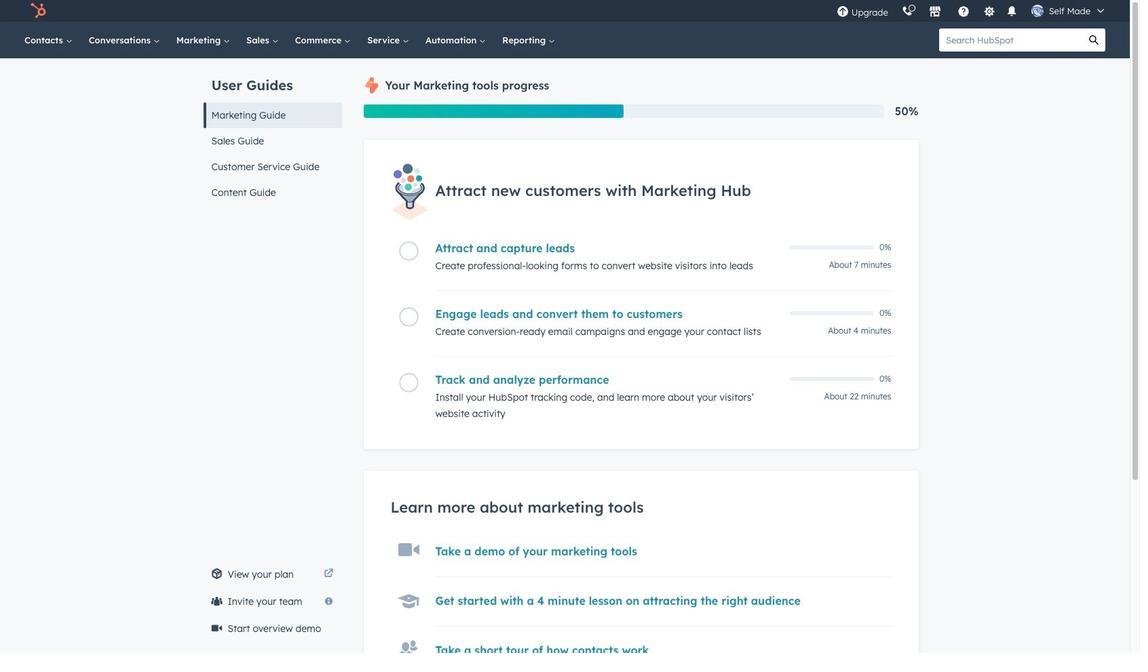 Task type: locate. For each thing, give the bounding box(es) containing it.
marketplaces image
[[929, 6, 942, 18]]

progress bar
[[364, 105, 624, 118]]

menu
[[830, 0, 1114, 22]]

Search HubSpot search field
[[940, 29, 1083, 52]]

link opens in a new window image
[[324, 570, 334, 580]]



Task type: vqa. For each thing, say whether or not it's contained in the screenshot.
'Any' popup button
no



Task type: describe. For each thing, give the bounding box(es) containing it.
user guides element
[[203, 58, 342, 206]]

ruby anderson image
[[1032, 5, 1044, 17]]

link opens in a new window image
[[324, 567, 334, 583]]



